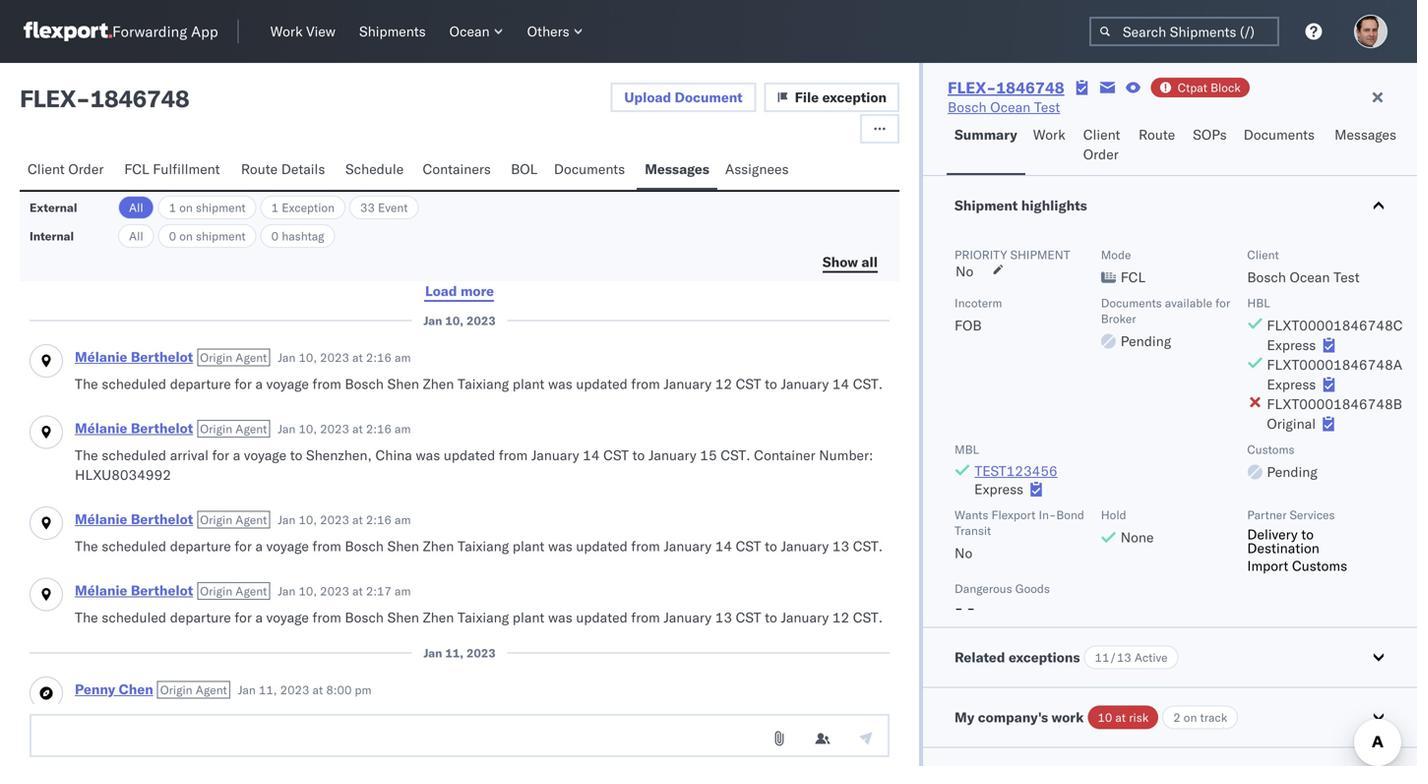 Task type: vqa. For each thing, say whether or not it's contained in the screenshot.
/
no



Task type: locate. For each thing, give the bounding box(es) containing it.
test123456
[[975, 463, 1058, 480]]

was inside the scheduled arrival for a voyage to shenzhen, china was updated from january 14 cst to january 15 cst. container number: hlxu8034992
[[416, 447, 440, 464]]

0 horizontal spatial fcl
[[124, 160, 149, 178]]

zhen down jan 10, 2023
[[423, 376, 454, 393]]

documents button
[[1236, 117, 1327, 175], [546, 152, 637, 190]]

all
[[862, 254, 878, 271]]

4 berthelot from the top
[[131, 582, 193, 600]]

all button left 0 on shipment
[[118, 224, 154, 248]]

1 plant from the top
[[513, 376, 545, 393]]

1 am from the top
[[395, 350, 411, 365]]

0 down '1 on shipment'
[[169, 229, 176, 244]]

origin
[[200, 350, 232, 365], [200, 422, 232, 437], [200, 513, 232, 528], [200, 584, 232, 599], [160, 683, 193, 698]]

0 vertical spatial test
[[1035, 98, 1061, 116]]

1 vertical spatial pending
[[1267, 464, 1318, 481]]

a for the scheduled departure for a voyage from bosch shen zhen taixiang plant was updated from january 13 cst to january 12 cst.
[[255, 609, 263, 627]]

0 horizontal spatial 1846748
[[90, 84, 189, 113]]

3 mélanie berthelot button from the top
[[75, 511, 193, 528]]

taixiang for 12
[[458, 376, 509, 393]]

1 for 1 on shipment
[[169, 200, 176, 215]]

company's
[[978, 709, 1049, 727]]

container(s)
[[194, 708, 277, 726]]

1846748
[[997, 78, 1065, 97], [90, 84, 189, 113]]

arrival
[[170, 447, 209, 464]]

0 horizontal spatial messages
[[645, 160, 710, 178]]

2 vertical spatial departure
[[170, 609, 231, 627]]

route left sops
[[1139, 126, 1176, 143]]

on up 0 on shipment
[[179, 200, 193, 215]]

jan 10, 2023 at 2:17 am
[[278, 584, 411, 599]]

bosch for the scheduled departure for a voyage from bosch shen zhen taixiang plant was updated from january 13 cst to january 12 cst.
[[345, 609, 384, 627]]

to
[[765, 376, 778, 393], [290, 447, 303, 464], [633, 447, 645, 464], [1302, 526, 1314, 543], [765, 538, 778, 555], [765, 609, 778, 627]]

route for route details
[[241, 160, 278, 178]]

test up work button in the right top of the page
[[1035, 98, 1061, 116]]

departure for the scheduled departure for a voyage from bosch shen zhen taixiang plant was updated from january 12 cst to january 14 cst.
[[170, 376, 231, 393]]

shen
[[388, 376, 419, 393], [388, 538, 419, 555], [388, 609, 419, 627], [515, 708, 547, 726]]

12
[[715, 376, 732, 393], [833, 609, 850, 627]]

assignees
[[725, 160, 789, 178]]

customs inside the partner services delivery to destination import customs dangerous goods - -
[[1293, 558, 1348, 575]]

at for the scheduled departure for a voyage from bosch shen zhen taixiang plant was updated from january 13 cst to january 12 cst.
[[353, 584, 363, 599]]

load more
[[425, 283, 494, 300]]

file exception button
[[765, 83, 900, 112], [765, 83, 900, 112]]

voyage for the scheduled arrival for a voyage to shenzhen, china was updated from january 14 cst to january 15 cst. container number: hlxu8034992
[[244, 447, 287, 464]]

the for the scheduled departure for a voyage from bosch shen zhen taixiang plant was updated from january 13 cst to january 12 cst.
[[75, 609, 98, 627]]

for
[[1216, 296, 1231, 311], [235, 376, 252, 393], [212, 447, 229, 464], [235, 538, 252, 555], [235, 609, 252, 627]]

am right the 2:17
[[395, 584, 411, 599]]

1 vertical spatial all button
[[118, 224, 154, 248]]

None text field
[[30, 715, 890, 758]]

voyage up jan 10, 2023 at 2:17 am
[[266, 538, 309, 555]]

shen for 12
[[388, 376, 419, 393]]

2
[[1174, 711, 1181, 726]]

plant for 14
[[513, 538, 545, 555]]

the
[[75, 376, 98, 393], [75, 447, 98, 464], [75, 538, 98, 555], [75, 609, 98, 627], [75, 708, 98, 726]]

mélanie berthelot button for the scheduled arrival for a voyage to shenzhen, china was updated from january 14 cst to january 15 cst. container number: hlxu8034992
[[75, 420, 193, 437]]

original
[[1267, 415, 1316, 433]]

taixiang up the scheduled departure for a voyage from bosch shen zhen taixiang plant was updated from january 13 cst to january 12 cst.
[[458, 538, 509, 555]]

1 horizontal spatial hlxu8034992
[[280, 708, 377, 726]]

jan 10, 2023 at 2:16 am
[[278, 350, 411, 365], [278, 422, 411, 437], [278, 513, 411, 528]]

customs down destination on the bottom right of the page
[[1293, 558, 1348, 575]]

departure up 'arrival'
[[170, 376, 231, 393]]

am up china
[[395, 422, 411, 437]]

3 the from the top
[[75, 538, 98, 555]]

0 horizontal spatial pending
[[1121, 333, 1172, 350]]

taixiang up jan 11, 2023
[[458, 609, 509, 627]]

shipment down chen
[[102, 708, 160, 726]]

client order button up external
[[20, 152, 116, 190]]

client order
[[1084, 126, 1121, 163], [28, 160, 104, 178]]

was for 12
[[548, 376, 573, 393]]

documents for the right documents button
[[1244, 126, 1315, 143]]

hlxu8034992 down '8:00'
[[280, 708, 377, 726]]

bosch
[[948, 98, 987, 116], [1248, 269, 1287, 286], [345, 376, 384, 393], [345, 538, 384, 555], [345, 609, 384, 627], [473, 708, 512, 726]]

2 departure from the top
[[170, 538, 231, 555]]

0 horizontal spatial route
[[241, 160, 278, 178]]

1 horizontal spatial ocean
[[991, 98, 1031, 116]]

bosch up hbl
[[1248, 269, 1287, 286]]

agent for the scheduled arrival for a voyage to shenzhen, china was updated from january 14 cst to january 15 cst. container number: hlxu8034992
[[236, 422, 267, 437]]

am up the scheduled departure for a voyage from bosch shen zhen taixiang plant was updated from january 12 cst to january 14 cst.
[[395, 350, 411, 365]]

am for 12
[[395, 350, 411, 365]]

app
[[191, 22, 218, 41]]

2 vertical spatial jan 10, 2023 at 2:16 am
[[278, 513, 411, 528]]

no down transit
[[955, 545, 973, 562]]

0 vertical spatial all button
[[118, 196, 154, 220]]

1 vertical spatial customs
[[1293, 558, 1348, 575]]

3 berthelot from the top
[[131, 511, 193, 528]]

1 horizontal spatial 12
[[833, 609, 850, 627]]

2 vertical spatial express
[[975, 481, 1024, 498]]

1 horizontal spatial fcl
[[1121, 269, 1146, 286]]

1 berthelot from the top
[[131, 349, 193, 366]]

sops button
[[1186, 117, 1236, 175]]

hlxu8034992 down 'arrival'
[[75, 467, 171, 484]]

0 vertical spatial departure
[[170, 376, 231, 393]]

hlxu8034992 inside the scheduled arrival for a voyage to shenzhen, china was updated from january 14 cst to january 15 cst. container number: hlxu8034992
[[75, 467, 171, 484]]

client order right work button in the right top of the page
[[1084, 126, 1121, 163]]

plant down the scheduled departure for a voyage from bosch shen zhen taixiang plant was updated from january 14 cst to january 13 cst. at the bottom of page
[[513, 609, 545, 627]]

jan 11, 2023
[[424, 646, 496, 661]]

2 all from the top
[[129, 229, 143, 244]]

work
[[270, 23, 303, 40], [1034, 126, 1066, 143]]

2 0 from the left
[[271, 229, 279, 244]]

bosch for the shipment with container(s) hlxu8034992 departed from bosch shen zhen taixiang plant.
[[473, 708, 512, 726]]

show all
[[823, 254, 878, 271]]

all for 0
[[129, 229, 143, 244]]

voyage inside the scheduled arrival for a voyage to shenzhen, china was updated from january 14 cst to january 15 cst. container number: hlxu8034992
[[244, 447, 287, 464]]

flxt00001846748b
[[1267, 396, 1403, 413]]

scheduled for the scheduled departure for a voyage from bosch shen zhen taixiang plant was updated from january 14 cst to january 13 cst.
[[102, 538, 166, 555]]

1 horizontal spatial 0
[[271, 229, 279, 244]]

1 vertical spatial on
[[179, 229, 193, 244]]

1 exception
[[271, 200, 335, 215]]

2 vertical spatial 14
[[715, 538, 732, 555]]

fcl for fcl
[[1121, 269, 1146, 286]]

updated inside the scheduled arrival for a voyage to shenzhen, china was updated from january 14 cst to january 15 cst. container number: hlxu8034992
[[444, 447, 495, 464]]

11, up the container(s)
[[259, 683, 277, 698]]

1 2:16 from the top
[[366, 350, 392, 365]]

11, for jan 11, 2023 at 8:00 pm
[[259, 683, 277, 698]]

1 mélanie berthelot origin agent from the top
[[75, 349, 267, 366]]

hbl
[[1248, 296, 1271, 311]]

ctpat
[[1178, 80, 1208, 95]]

pending down broker
[[1121, 333, 1172, 350]]

bond
[[1057, 508, 1085, 523]]

departure for the scheduled departure for a voyage from bosch shen zhen taixiang plant was updated from january 14 cst to january 13 cst.
[[170, 538, 231, 555]]

2 2:16 from the top
[[366, 422, 392, 437]]

2 on track
[[1174, 711, 1228, 726]]

1 vertical spatial documents
[[554, 160, 625, 178]]

all button for 0
[[118, 224, 154, 248]]

bosch up jan 14, 2023
[[473, 708, 512, 726]]

0 left hashtag
[[271, 229, 279, 244]]

cst. for 14
[[853, 376, 883, 393]]

3 jan 10, 2023 at 2:16 am from the top
[[278, 513, 411, 528]]

2 vertical spatial 2:16
[[366, 513, 392, 528]]

zhen up the scheduled departure for a voyage from bosch shen zhen taixiang plant was updated from january 13 cst to january 12 cst.
[[423, 538, 454, 555]]

0 vertical spatial ocean
[[450, 23, 490, 40]]

0 vertical spatial fcl
[[124, 160, 149, 178]]

plant up the scheduled arrival for a voyage to shenzhen, china was updated from january 14 cst to january 15 cst. container number: hlxu8034992
[[513, 376, 545, 393]]

0 for 0 hashtag
[[271, 229, 279, 244]]

0 vertical spatial express
[[1267, 337, 1317, 354]]

track
[[1201, 711, 1228, 726]]

ocean inside client bosch ocean test incoterm fob
[[1290, 269, 1331, 286]]

0 vertical spatial 14
[[833, 376, 850, 393]]

ocean inside button
[[450, 23, 490, 40]]

was for 14
[[548, 538, 573, 555]]

cst
[[736, 376, 762, 393], [604, 447, 629, 464], [736, 538, 762, 555], [736, 609, 762, 627]]

1 1 from the left
[[169, 200, 176, 215]]

departure
[[170, 376, 231, 393], [170, 538, 231, 555], [170, 609, 231, 627]]

2 vertical spatial ocean
[[1290, 269, 1331, 286]]

1 departure from the top
[[170, 376, 231, 393]]

fcl fulfillment
[[124, 160, 220, 178]]

0 vertical spatial jan 10, 2023 at 2:16 am
[[278, 350, 411, 365]]

flex-1846748
[[948, 78, 1065, 97]]

0 for 0 on shipment
[[169, 229, 176, 244]]

2 vertical spatial client
[[1248, 248, 1280, 262]]

1 horizontal spatial documents
[[1101, 296, 1162, 311]]

2 vertical spatial plant
[[513, 609, 545, 627]]

plant
[[513, 376, 545, 393], [513, 538, 545, 555], [513, 609, 545, 627]]

forwarding app link
[[24, 22, 218, 41]]

0 horizontal spatial 14
[[583, 447, 600, 464]]

2 horizontal spatial documents
[[1244, 126, 1315, 143]]

bosch for the scheduled departure for a voyage from bosch shen zhen taixiang plant was updated from january 14 cst to january 13 cst.
[[345, 538, 384, 555]]

fcl left fulfillment
[[124, 160, 149, 178]]

shipment
[[955, 197, 1018, 214]]

13
[[833, 538, 850, 555], [715, 609, 732, 627]]

0 horizontal spatial 11,
[[259, 683, 277, 698]]

no down priority
[[956, 263, 974, 280]]

5 the from the top
[[75, 708, 98, 726]]

10
[[1098, 711, 1113, 726]]

order up external
[[68, 160, 104, 178]]

test up flxt00001846748c
[[1334, 269, 1360, 286]]

agent for the scheduled departure for a voyage from bosch shen zhen taixiang plant was updated from january 13 cst to january 12 cst.
[[236, 584, 267, 599]]

0 vertical spatial hlxu8034992
[[75, 467, 171, 484]]

1 horizontal spatial 1
[[271, 200, 279, 215]]

broker
[[1101, 312, 1137, 326]]

documents right sops
[[1244, 126, 1315, 143]]

1 vertical spatial jan 10, 2023 at 2:16 am
[[278, 422, 411, 437]]

2 jan 10, 2023 at 2:16 am from the top
[[278, 422, 411, 437]]

0 vertical spatial 12
[[715, 376, 732, 393]]

0 horizontal spatial work
[[270, 23, 303, 40]]

2 berthelot from the top
[[131, 420, 193, 437]]

1 scheduled from the top
[[102, 376, 166, 393]]

ocean right shipments
[[450, 23, 490, 40]]

documents button right sops
[[1236, 117, 1327, 175]]

the scheduled arrival for a voyage to shenzhen, china was updated from january 14 cst to january 15 cst. container number: hlxu8034992
[[75, 447, 874, 484]]

2:16 for the scheduled departure for a voyage from bosch shen zhen taixiang plant was updated from january 14 cst to january 13 cst.
[[366, 513, 392, 528]]

client inside client bosch ocean test incoterm fob
[[1248, 248, 1280, 262]]

mélanie for the scheduled departure for a voyage from bosch shen zhen taixiang plant was updated from january 14 cst to january 13 cst.
[[75, 511, 127, 528]]

4 am from the top
[[395, 584, 411, 599]]

1 horizontal spatial 11,
[[445, 646, 464, 661]]

1 jan 10, 2023 at 2:16 am from the top
[[278, 350, 411, 365]]

work left view in the top of the page
[[270, 23, 303, 40]]

2 plant from the top
[[513, 538, 545, 555]]

1 vertical spatial all
[[129, 229, 143, 244]]

all button down fcl fulfillment
[[118, 196, 154, 220]]

documents button right bol
[[546, 152, 637, 190]]

3 plant from the top
[[513, 609, 545, 627]]

0 vertical spatial pending
[[1121, 333, 1172, 350]]

hlxu8034992
[[75, 467, 171, 484], [280, 708, 377, 726]]

3 mélanie berthelot origin agent from the top
[[75, 511, 267, 528]]

route left details
[[241, 160, 278, 178]]

voyage down jan 10, 2023 at 2:17 am
[[266, 609, 309, 627]]

1 vertical spatial 14
[[583, 447, 600, 464]]

jan 14, 2023
[[424, 745, 496, 760]]

voyage left shenzhen,
[[244, 447, 287, 464]]

2 horizontal spatial ocean
[[1290, 269, 1331, 286]]

fcl down mode
[[1121, 269, 1146, 286]]

pending for documents available for broker
[[1121, 333, 1172, 350]]

documents for documents available for broker
[[1101, 296, 1162, 311]]

pm
[[355, 683, 372, 698]]

1 horizontal spatial order
[[1084, 146, 1119, 163]]

pending for customs
[[1267, 464, 1318, 481]]

4 scheduled from the top
[[102, 609, 166, 627]]

1 for 1 exception
[[271, 200, 279, 215]]

mélanie berthelot origin agent for the scheduled departure for a voyage from bosch shen zhen taixiang plant was updated from january 14 cst to january 13 cst.
[[75, 511, 267, 528]]

documents inside documents available for broker
[[1101, 296, 1162, 311]]

0 horizontal spatial ocean
[[450, 23, 490, 40]]

2 the from the top
[[75, 447, 98, 464]]

0 horizontal spatial -
[[76, 84, 90, 113]]

1 vertical spatial route
[[241, 160, 278, 178]]

1 horizontal spatial messages
[[1335, 126, 1397, 143]]

priority
[[955, 248, 1008, 262]]

mélanie berthelot origin agent for the scheduled arrival for a voyage to shenzhen, china was updated from january 14 cst to january 15 cst. container number: hlxu8034992
[[75, 420, 267, 437]]

-
[[76, 84, 90, 113], [955, 600, 964, 617], [967, 600, 976, 617]]

plant for 13
[[513, 609, 545, 627]]

mélanie
[[75, 349, 127, 366], [75, 420, 127, 437], [75, 511, 127, 528], [75, 582, 127, 600]]

more
[[461, 283, 494, 300]]

2 vertical spatial documents
[[1101, 296, 1162, 311]]

10,
[[445, 314, 464, 328], [299, 350, 317, 365], [299, 422, 317, 437], [299, 513, 317, 528], [299, 584, 317, 599]]

1 vertical spatial express
[[1267, 376, 1317, 393]]

express down test123456 button at the bottom right
[[975, 481, 1024, 498]]

0 horizontal spatial client
[[28, 160, 65, 178]]

cst.
[[853, 376, 883, 393], [721, 447, 751, 464], [853, 538, 883, 555], [853, 609, 883, 627]]

for inside documents available for broker
[[1216, 296, 1231, 311]]

2 am from the top
[[395, 422, 411, 437]]

0 horizontal spatial documents
[[554, 160, 625, 178]]

on down '1 on shipment'
[[179, 229, 193, 244]]

mélanie berthelot button for the scheduled departure for a voyage from bosch shen zhen taixiang plant was updated from january 14 cst to january 13 cst.
[[75, 511, 193, 528]]

0 horizontal spatial 0
[[169, 229, 176, 244]]

fcl inside button
[[124, 160, 149, 178]]

0 horizontal spatial client order button
[[20, 152, 116, 190]]

all left 0 on shipment
[[129, 229, 143, 244]]

origin inside penny chen origin agent
[[160, 683, 193, 698]]

express up flxt00001846748a
[[1267, 337, 1317, 354]]

incoterm
[[955, 296, 1003, 311]]

import
[[1248, 558, 1289, 575]]

partner services delivery to destination import customs dangerous goods - -
[[955, 508, 1348, 617]]

at
[[353, 350, 363, 365], [353, 422, 363, 437], [353, 513, 363, 528], [353, 584, 363, 599], [313, 683, 323, 698], [1116, 711, 1126, 726]]

1 all from the top
[[129, 200, 143, 215]]

cst for 12
[[736, 376, 762, 393]]

0 vertical spatial 2:16
[[366, 350, 392, 365]]

documents up broker
[[1101, 296, 1162, 311]]

client order up external
[[28, 160, 104, 178]]

1 horizontal spatial pending
[[1267, 464, 1318, 481]]

2 vertical spatial on
[[1184, 711, 1198, 726]]

hashtag
[[282, 229, 324, 244]]

0 vertical spatial 13
[[833, 538, 850, 555]]

1 mélanie from the top
[[75, 349, 127, 366]]

0 vertical spatial on
[[179, 200, 193, 215]]

transit
[[955, 524, 992, 539]]

Search Shipments (/) text field
[[1090, 17, 1280, 46]]

1 vertical spatial departure
[[170, 538, 231, 555]]

ocean button
[[442, 19, 512, 44]]

2 mélanie berthelot origin agent from the top
[[75, 420, 267, 437]]

1 vertical spatial 11,
[[259, 683, 277, 698]]

1 horizontal spatial work
[[1034, 126, 1066, 143]]

zhen for 12
[[423, 376, 454, 393]]

1 horizontal spatial -
[[955, 600, 964, 617]]

agent
[[236, 350, 267, 365], [236, 422, 267, 437], [236, 513, 267, 528], [236, 584, 267, 599], [196, 683, 227, 698]]

scheduled inside the scheduled arrival for a voyage to shenzhen, china was updated from january 14 cst to january 15 cst. container number: hlxu8034992
[[102, 447, 166, 464]]

1 vertical spatial messages
[[645, 160, 710, 178]]

messages
[[1335, 126, 1397, 143], [645, 160, 710, 178]]

work down bosch ocean test link
[[1034, 126, 1066, 143]]

taixiang
[[458, 376, 509, 393], [458, 538, 509, 555], [458, 609, 509, 627], [585, 708, 637, 726]]

pending up services
[[1267, 464, 1318, 481]]

0 vertical spatial all
[[129, 200, 143, 215]]

1 0 from the left
[[169, 229, 176, 244]]

1 vertical spatial 13
[[715, 609, 732, 627]]

cst for 14
[[736, 538, 762, 555]]

goods
[[1016, 582, 1050, 597]]

1 vertical spatial fcl
[[1121, 269, 1146, 286]]

2 1 from the left
[[271, 200, 279, 215]]

plant up the scheduled departure for a voyage from bosch shen zhen taixiang plant was updated from january 13 cst to january 12 cst.
[[513, 538, 545, 555]]

from inside the scheduled arrival for a voyage to shenzhen, china was updated from january 14 cst to january 15 cst. container number: hlxu8034992
[[499, 447, 528, 464]]

2 horizontal spatial client
[[1248, 248, 1280, 262]]

1 horizontal spatial route
[[1139, 126, 1176, 143]]

origin for the scheduled departure for a voyage from bosch shen zhen taixiang plant was updated from january 14 cst to january 13 cst.
[[200, 513, 232, 528]]

no
[[956, 263, 974, 280], [955, 545, 973, 562]]

0 horizontal spatial hlxu8034992
[[75, 467, 171, 484]]

at for the shipment with container(s) hlxu8034992 departed from bosch shen zhen taixiang plant.
[[313, 683, 323, 698]]

2 scheduled from the top
[[102, 447, 166, 464]]

departure up penny chen origin agent on the bottom
[[170, 609, 231, 627]]

all down fcl fulfillment
[[129, 200, 143, 215]]

scheduled for the scheduled departure for a voyage from bosch shen zhen taixiang plant was updated from january 12 cst to january 14 cst.
[[102, 376, 166, 393]]

3 am from the top
[[395, 513, 411, 528]]

all for 1
[[129, 200, 143, 215]]

client up hbl
[[1248, 248, 1280, 262]]

zhen up jan 11, 2023
[[423, 609, 454, 627]]

11, down the scheduled departure for a voyage from bosch shen zhen taixiang plant was updated from january 13 cst to january 12 cst.
[[445, 646, 464, 661]]

4 mélanie berthelot origin agent from the top
[[75, 582, 267, 600]]

0 vertical spatial route
[[1139, 126, 1176, 143]]

1846748 down forwarding
[[90, 84, 189, 113]]

1 horizontal spatial 13
[[833, 538, 850, 555]]

cst. inside the scheduled arrival for a voyage to shenzhen, china was updated from january 14 cst to january 15 cst. container number: hlxu8034992
[[721, 447, 751, 464]]

voyage for the scheduled departure for a voyage from bosch shen zhen taixiang plant was updated from january 14 cst to january 13 cst.
[[266, 538, 309, 555]]

0 vertical spatial plant
[[513, 376, 545, 393]]

0 vertical spatial 11,
[[445, 646, 464, 661]]

4 mélanie from the top
[[75, 582, 127, 600]]

2023
[[467, 314, 496, 328], [320, 350, 349, 365], [320, 422, 349, 437], [320, 513, 349, 528], [320, 584, 349, 599], [467, 646, 496, 661], [280, 683, 310, 698], [467, 745, 496, 760]]

ocean
[[450, 23, 490, 40], [991, 98, 1031, 116], [1290, 269, 1331, 286]]

for inside the scheduled arrival for a voyage to shenzhen, china was updated from january 14 cst to january 15 cst. container number: hlxu8034992
[[212, 447, 229, 464]]

taixiang for 13
[[458, 609, 509, 627]]

bosch up shenzhen,
[[345, 376, 384, 393]]

to inside the partner services delivery to destination import customs dangerous goods - -
[[1302, 526, 1314, 543]]

10, for the scheduled arrival for a voyage to shenzhen, china was updated from january 14 cst to january 15 cst. container number: hlxu8034992
[[299, 422, 317, 437]]

client right work button in the right top of the page
[[1084, 126, 1121, 143]]

ocean down flex-1846748
[[991, 98, 1031, 116]]

work for work
[[1034, 126, 1066, 143]]

1 on shipment
[[169, 200, 246, 215]]

3 mélanie from the top
[[75, 511, 127, 528]]

bosch ocean test link
[[948, 97, 1061, 117]]

a inside the scheduled arrival for a voyage to shenzhen, china was updated from january 14 cst to january 15 cst. container number: hlxu8034992
[[233, 447, 240, 464]]

14 inside the scheduled arrival for a voyage to shenzhen, china was updated from january 14 cst to january 15 cst. container number: hlxu8034992
[[583, 447, 600, 464]]

cst inside the scheduled arrival for a voyage to shenzhen, china was updated from january 14 cst to january 15 cst. container number: hlxu8034992
[[604, 447, 629, 464]]

1 down fcl fulfillment button
[[169, 200, 176, 215]]

1 mélanie berthelot button from the top
[[75, 349, 193, 366]]

all button
[[118, 196, 154, 220], [118, 224, 154, 248]]

shipment down '1 on shipment'
[[196, 229, 246, 244]]

3 2:16 from the top
[[366, 513, 392, 528]]

1 the from the top
[[75, 376, 98, 393]]

bosch up the 2:17
[[345, 538, 384, 555]]

a for the scheduled departure for a voyage from bosch shen zhen taixiang plant was updated from january 14 cst to january 13 cst.
[[255, 538, 263, 555]]

1 vertical spatial no
[[955, 545, 973, 562]]

1 horizontal spatial test
[[1334, 269, 1360, 286]]

updated for 14
[[576, 538, 628, 555]]

1 left exception
[[271, 200, 279, 215]]

2 mélanie from the top
[[75, 420, 127, 437]]

customs down original
[[1248, 443, 1295, 457]]

departure for the scheduled departure for a voyage from bosch shen zhen taixiang plant was updated from january 13 cst to january 12 cst.
[[170, 609, 231, 627]]

agent inside penny chen origin agent
[[196, 683, 227, 698]]

1 horizontal spatial 1846748
[[997, 78, 1065, 97]]

on for 1
[[179, 200, 193, 215]]

agent for the scheduled departure for a voyage from bosch shen zhen taixiang plant was updated from january 12 cst to january 14 cst.
[[236, 350, 267, 365]]

ocean up flxt00001846748c
[[1290, 269, 1331, 286]]

others
[[527, 23, 570, 40]]

am
[[395, 350, 411, 365], [395, 422, 411, 437], [395, 513, 411, 528], [395, 584, 411, 599]]

1 vertical spatial plant
[[513, 538, 545, 555]]

cst. for 12
[[853, 609, 883, 627]]

pending
[[1121, 333, 1172, 350], [1267, 464, 1318, 481]]

mélanie berthelot button for the scheduled departure for a voyage from bosch shen zhen taixiang plant was updated from january 12 cst to january 14 cst.
[[75, 349, 193, 366]]

2 all button from the top
[[118, 224, 154, 248]]

internal
[[30, 229, 74, 244]]

1 all button from the top
[[118, 196, 154, 220]]

3 scheduled from the top
[[102, 538, 166, 555]]

0 horizontal spatial order
[[68, 160, 104, 178]]

1846748 up bosch ocean test
[[997, 78, 1065, 97]]

4 the from the top
[[75, 609, 98, 627]]

4 mélanie berthelot button from the top
[[75, 582, 193, 600]]

the for the scheduled departure for a voyage from bosch shen zhen taixiang plant was updated from january 12 cst to january 14 cst.
[[75, 376, 98, 393]]

shipments
[[359, 23, 426, 40]]

bosch down the 2:17
[[345, 609, 384, 627]]

documents right bol button
[[554, 160, 625, 178]]

departure down 'arrival'
[[170, 538, 231, 555]]

1 vertical spatial test
[[1334, 269, 1360, 286]]

client order button up the 'highlights'
[[1076, 117, 1131, 175]]

0 horizontal spatial client order
[[28, 160, 104, 178]]

voyage up shenzhen,
[[266, 376, 309, 393]]

work inside button
[[1034, 126, 1066, 143]]

the inside the scheduled arrival for a voyage to shenzhen, china was updated from january 14 cst to january 15 cst. container number: hlxu8034992
[[75, 447, 98, 464]]

my
[[955, 709, 975, 727]]

2 mélanie berthelot button from the top
[[75, 420, 193, 437]]

am for 14
[[395, 513, 411, 528]]

am down china
[[395, 513, 411, 528]]

0 vertical spatial work
[[270, 23, 303, 40]]

on right 2
[[1184, 711, 1198, 726]]

express up original
[[1267, 376, 1317, 393]]

taixiang down jan 10, 2023
[[458, 376, 509, 393]]

3 departure from the top
[[170, 609, 231, 627]]

client up external
[[28, 160, 65, 178]]

work for work view
[[270, 23, 303, 40]]

1 vertical spatial 2:16
[[366, 422, 392, 437]]

the for the shipment with container(s) hlxu8034992 departed from bosch shen zhen taixiang plant.
[[75, 708, 98, 726]]

order right work button in the right top of the page
[[1084, 146, 1119, 163]]



Task type: describe. For each thing, give the bounding box(es) containing it.
berthelot for the scheduled departure for a voyage from bosch shen zhen taixiang plant was updated from january 13 cst to january 12 cst.
[[131, 582, 193, 600]]

view
[[306, 23, 336, 40]]

containers button
[[415, 152, 503, 190]]

10 at risk
[[1098, 711, 1149, 726]]

document
[[675, 89, 743, 106]]

fob
[[955, 317, 982, 334]]

scheduled for the scheduled departure for a voyage from bosch shen zhen taixiang plant was updated from january 13 cst to january 12 cst.
[[102, 609, 166, 627]]

no inside wants flexport in-bond transit no
[[955, 545, 973, 562]]

block
[[1211, 80, 1241, 95]]

flexport. image
[[24, 22, 112, 41]]

10, for the scheduled departure for a voyage from bosch shen zhen taixiang plant was updated from january 14 cst to january 13 cst.
[[299, 513, 317, 528]]

0 horizontal spatial 12
[[715, 376, 732, 393]]

mélanie for the scheduled departure for a voyage from bosch shen zhen taixiang plant was updated from january 12 cst to january 14 cst.
[[75, 349, 127, 366]]

plant for 12
[[513, 376, 545, 393]]

am for january
[[395, 422, 411, 437]]

updated for 13
[[576, 609, 628, 627]]

shen for 13
[[388, 609, 419, 627]]

mode
[[1101, 248, 1132, 262]]

the for the scheduled departure for a voyage from bosch shen zhen taixiang plant was updated from january 14 cst to january 13 cst.
[[75, 538, 98, 555]]

jan 10, 2023
[[424, 314, 496, 328]]

show all button
[[811, 248, 890, 278]]

shenzhen,
[[306, 447, 372, 464]]

risk
[[1129, 711, 1149, 726]]

china
[[376, 447, 412, 464]]

2 horizontal spatial -
[[967, 600, 976, 617]]

8:00
[[326, 683, 352, 698]]

33 event
[[360, 200, 408, 215]]

route details
[[241, 160, 325, 178]]

flex-1846748 link
[[948, 78, 1065, 97]]

cst for 13
[[736, 609, 762, 627]]

bosch inside client bosch ocean test incoterm fob
[[1248, 269, 1287, 286]]

2 horizontal spatial 14
[[833, 376, 850, 393]]

taixiang for 14
[[458, 538, 509, 555]]

updated for 12
[[576, 376, 628, 393]]

origin for the scheduled departure for a voyage from bosch shen zhen taixiang plant was updated from january 12 cst to january 14 cst.
[[200, 350, 232, 365]]

services
[[1290, 508, 1336, 523]]

cst. for 13
[[853, 538, 883, 555]]

for for the scheduled departure for a voyage from bosch shen zhen taixiang plant was updated from january 12 cst to january 14 cst.
[[235, 376, 252, 393]]

berthelot for the scheduled departure for a voyage from bosch shen zhen taixiang plant was updated from january 14 cst to january 13 cst.
[[131, 511, 193, 528]]

10, for the scheduled departure for a voyage from bosch shen zhen taixiang plant was updated from january 13 cst to january 12 cst.
[[299, 584, 317, 599]]

mélanie berthelot origin agent for the scheduled departure for a voyage from bosch shen zhen taixiang plant was updated from january 12 cst to january 14 cst.
[[75, 349, 267, 366]]

the scheduled departure for a voyage from bosch shen zhen taixiang plant was updated from january 12 cst to january 14 cst.
[[75, 376, 883, 393]]

0 vertical spatial messages
[[1335, 126, 1397, 143]]

summary button
[[947, 117, 1026, 175]]

shipment down the 'highlights'
[[1011, 248, 1071, 262]]

0 horizontal spatial 13
[[715, 609, 732, 627]]

forwarding app
[[112, 22, 218, 41]]

shipment up 0 on shipment
[[196, 200, 246, 215]]

flexport
[[992, 508, 1036, 523]]

voyage for the scheduled departure for a voyage from bosch shen zhen taixiang plant was updated from january 13 cst to january 12 cst.
[[266, 609, 309, 627]]

0 hashtag
[[271, 229, 324, 244]]

forwarding
[[112, 22, 187, 41]]

load
[[425, 283, 457, 300]]

bosch down "flex-"
[[948, 98, 987, 116]]

mélanie berthelot origin agent for the scheduled departure for a voyage from bosch shen zhen taixiang plant was updated from january 13 cst to january 12 cst.
[[75, 582, 267, 600]]

file exception
[[795, 89, 887, 106]]

at for the scheduled departure for a voyage from bosch shen zhen taixiang plant was updated from january 12 cst to january 14 cst.
[[353, 350, 363, 365]]

shipment highlights
[[955, 197, 1088, 214]]

fcl fulfillment button
[[116, 152, 233, 190]]

delivery
[[1248, 526, 1298, 543]]

fcl for fcl fulfillment
[[124, 160, 149, 178]]

for for the scheduled arrival for a voyage to shenzhen, china was updated from january 14 cst to january 15 cst. container number: hlxu8034992
[[212, 447, 229, 464]]

at for the scheduled departure for a voyage from bosch shen zhen taixiang plant was updated from january 14 cst to january 13 cst.
[[353, 513, 363, 528]]

flxt00001846748a
[[1267, 356, 1403, 374]]

1 horizontal spatial client order button
[[1076, 117, 1131, 175]]

11, for jan 11, 2023
[[445, 646, 464, 661]]

zhen left plant. on the bottom of page
[[551, 708, 582, 726]]

bol button
[[503, 152, 546, 190]]

jan 10, 2023 at 2:16 am for the scheduled departure for a voyage from bosch shen zhen taixiang plant was updated from january 12 cst to january 14 cst.
[[278, 350, 411, 365]]

work button
[[1026, 117, 1076, 175]]

related
[[955, 649, 1006, 667]]

1 vertical spatial ocean
[[991, 98, 1031, 116]]

scheduled for the scheduled arrival for a voyage to shenzhen, china was updated from january 14 cst to january 15 cst. container number: hlxu8034992
[[102, 447, 166, 464]]

at for the scheduled arrival for a voyage to shenzhen, china was updated from january 14 cst to january 15 cst. container number: hlxu8034992
[[353, 422, 363, 437]]

jan 10, 2023 at 2:16 am for the scheduled departure for a voyage from bosch shen zhen taixiang plant was updated from january 14 cst to january 13 cst.
[[278, 513, 411, 528]]

work
[[1052, 709, 1084, 727]]

schedule
[[346, 160, 404, 178]]

event
[[378, 200, 408, 215]]

taixiang left plant. on the bottom of page
[[585, 708, 637, 726]]

for for the scheduled departure for a voyage from bosch shen zhen taixiang plant was updated from january 13 cst to january 12 cst.
[[235, 609, 252, 627]]

express for flxt00001846748a
[[1267, 376, 1317, 393]]

external
[[30, 200, 77, 215]]

related exceptions
[[955, 649, 1081, 667]]

active
[[1135, 651, 1168, 666]]

penny chen origin agent
[[75, 681, 227, 699]]

1 horizontal spatial messages button
[[1327, 117, 1408, 175]]

route button
[[1131, 117, 1186, 175]]

origin for the scheduled departure for a voyage from bosch shen zhen taixiang plant was updated from january 13 cst to january 12 cst.
[[200, 584, 232, 599]]

0 vertical spatial no
[[956, 263, 974, 280]]

0 horizontal spatial documents button
[[546, 152, 637, 190]]

summary
[[955, 126, 1018, 143]]

bosch ocean test
[[948, 98, 1061, 116]]

exceptions
[[1009, 649, 1081, 667]]

zhen for 14
[[423, 538, 454, 555]]

14,
[[445, 745, 464, 760]]

1 horizontal spatial client order
[[1084, 126, 1121, 163]]

chen
[[119, 681, 153, 699]]

upload
[[625, 89, 672, 106]]

client bosch ocean test incoterm fob
[[955, 248, 1360, 334]]

penny
[[75, 681, 115, 699]]

bosch for the scheduled departure for a voyage from bosch shen zhen taixiang plant was updated from january 12 cst to january 14 cst.
[[345, 376, 384, 393]]

a for the scheduled departure for a voyage from bosch shen zhen taixiang plant was updated from january 12 cst to january 14 cst.
[[255, 376, 263, 393]]

10, for the scheduled departure for a voyage from bosch shen zhen taixiang plant was updated from january 12 cst to january 14 cst.
[[299, 350, 317, 365]]

schedule button
[[338, 152, 415, 190]]

1 vertical spatial client
[[28, 160, 65, 178]]

departed
[[380, 708, 437, 726]]

number:
[[819, 447, 874, 464]]

the scheduled departure for a voyage from bosch shen zhen taixiang plant was updated from january 14 cst to january 13 cst.
[[75, 538, 883, 555]]

was for 13
[[548, 609, 573, 627]]

0 horizontal spatial messages button
[[637, 152, 718, 190]]

wants
[[955, 508, 989, 523]]

the for the scheduled arrival for a voyage to shenzhen, china was updated from january 14 cst to january 15 cst. container number: hlxu8034992
[[75, 447, 98, 464]]

mélanie for the scheduled arrival for a voyage to shenzhen, china was updated from january 14 cst to january 15 cst. container number: hlxu8034992
[[75, 420, 127, 437]]

1 vertical spatial hlxu8034992
[[280, 708, 377, 726]]

flxt00001846748c
[[1267, 317, 1403, 334]]

exception
[[282, 200, 335, 215]]

documents for documents button to the left
[[554, 160, 625, 178]]

show
[[823, 254, 859, 271]]

penny chen button
[[75, 681, 153, 699]]

file
[[795, 89, 819, 106]]

0 horizontal spatial test
[[1035, 98, 1061, 116]]

the shipment with container(s) hlxu8034992 departed from bosch shen zhen taixiang plant.
[[75, 708, 677, 726]]

mélanie for the scheduled departure for a voyage from bosch shen zhen taixiang plant was updated from january 13 cst to january 12 cst.
[[75, 582, 127, 600]]

origin for the scheduled arrival for a voyage to shenzhen, china was updated from january 14 cst to january 15 cst. container number: hlxu8034992
[[200, 422, 232, 437]]

berthelot for the scheduled departure for a voyage from bosch shen zhen taixiang plant was updated from january 12 cst to january 14 cst.
[[131, 349, 193, 366]]

work view
[[270, 23, 336, 40]]

none
[[1121, 529, 1154, 546]]

1 horizontal spatial documents button
[[1236, 117, 1327, 175]]

origin for the shipment with container(s) hlxu8034992 departed from bosch shen zhen taixiang plant.
[[160, 683, 193, 698]]

others button
[[519, 19, 591, 44]]

0 vertical spatial client
[[1084, 126, 1121, 143]]

0 on shipment
[[169, 229, 246, 244]]

route for route
[[1139, 126, 1176, 143]]

2:17
[[366, 584, 392, 599]]

agent for the scheduled departure for a voyage from bosch shen zhen taixiang plant was updated from january 14 cst to january 13 cst.
[[236, 513, 267, 528]]

for for the scheduled departure for a voyage from bosch shen zhen taixiang plant was updated from january 14 cst to january 13 cst.
[[235, 538, 252, 555]]

flex - 1846748
[[20, 84, 189, 113]]

zhen for 13
[[423, 609, 454, 627]]

test inside client bosch ocean test incoterm fob
[[1334, 269, 1360, 286]]

mélanie berthelot button for the scheduled departure for a voyage from bosch shen zhen taixiang plant was updated from january 13 cst to january 12 cst.
[[75, 582, 193, 600]]

wants flexport in-bond transit no
[[955, 508, 1085, 562]]

berthelot for the scheduled arrival for a voyage to shenzhen, china was updated from january 14 cst to january 15 cst. container number: hlxu8034992
[[131, 420, 193, 437]]

upload document
[[625, 89, 743, 106]]

flex-
[[948, 78, 997, 97]]

load more button
[[424, 282, 495, 301]]

jan 10, 2023 at 2:16 am for the scheduled arrival for a voyage to shenzhen, china was updated from january 14 cst to january 15 cst. container number: hlxu8034992
[[278, 422, 411, 437]]

available
[[1165, 296, 1213, 311]]

in-
[[1039, 508, 1057, 523]]

container
[[754, 447, 816, 464]]

on for 0
[[179, 229, 193, 244]]

1 horizontal spatial 14
[[715, 538, 732, 555]]

a for the scheduled arrival for a voyage to shenzhen, china was updated from january 14 cst to january 15 cst. container number: hlxu8034992
[[233, 447, 240, 464]]

containers
[[423, 160, 491, 178]]

all button for 1
[[118, 196, 154, 220]]

plant.
[[640, 708, 677, 726]]

0 vertical spatial customs
[[1248, 443, 1295, 457]]

2:16 for the scheduled arrival for a voyage to shenzhen, china was updated from january 14 cst to january 15 cst. container number: hlxu8034992
[[366, 422, 392, 437]]

voyage for the scheduled departure for a voyage from bosch shen zhen taixiang plant was updated from january 12 cst to january 14 cst.
[[266, 376, 309, 393]]

assignees button
[[718, 152, 800, 190]]

shen for 14
[[388, 538, 419, 555]]

route details button
[[233, 152, 338, 190]]

express for flxt00001846748c
[[1267, 337, 1317, 354]]



